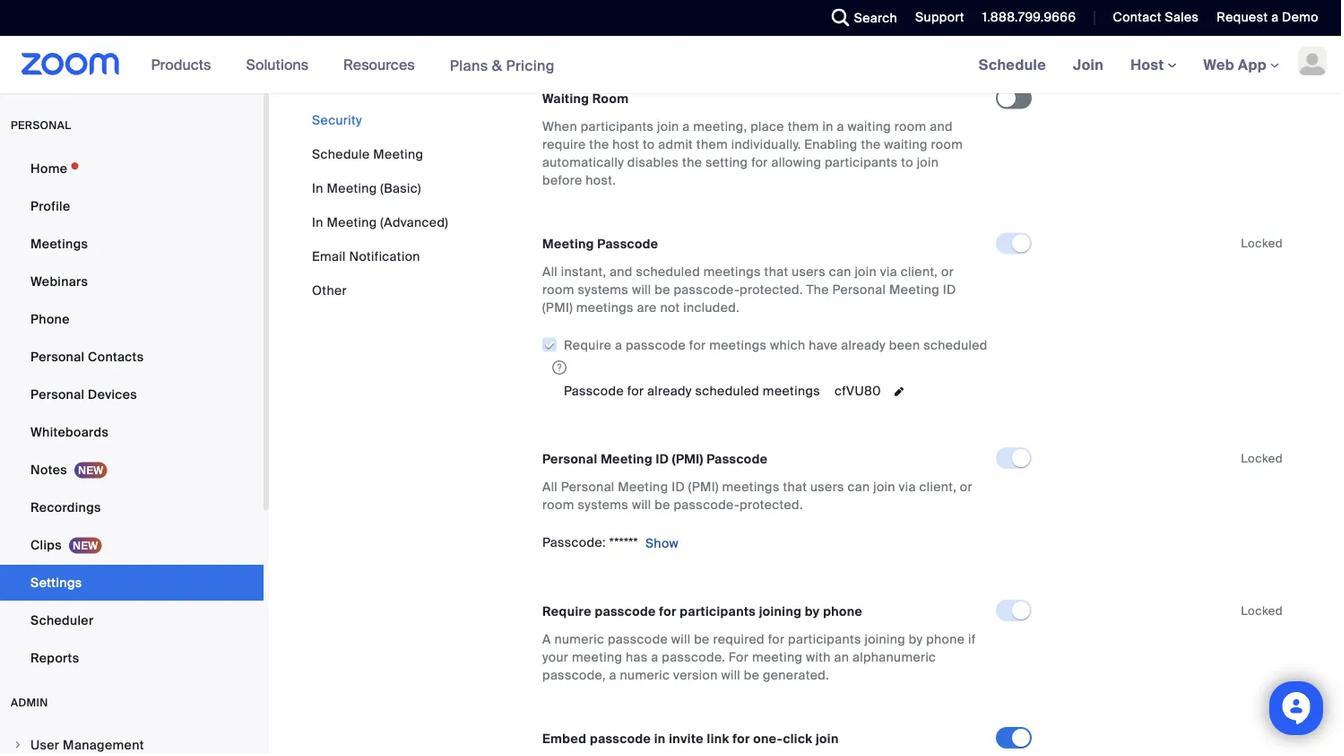 Task type: locate. For each thing, give the bounding box(es) containing it.
1 vertical spatial client,
[[920, 479, 957, 495]]

passcode-
[[674, 281, 740, 298], [674, 497, 740, 513]]

2 vertical spatial (pmi)
[[689, 479, 719, 495]]

notes
[[30, 461, 67, 478]]

a up admit
[[683, 118, 690, 135]]

clips
[[30, 537, 62, 553]]

disables
[[628, 154, 679, 171]]

contact sales link
[[1100, 0, 1204, 36], [1113, 9, 1199, 26]]

other link
[[312, 282, 347, 299]]

scheduled right been
[[924, 337, 988, 353]]

via inside all personal meeting id (pmi) meetings that users can join via client, or room systems will be passcode-protected.
[[899, 479, 916, 495]]

be up not
[[655, 281, 671, 298]]

2 all from the top
[[543, 479, 558, 495]]

1 vertical spatial and
[[610, 264, 633, 280]]

1 vertical spatial locked
[[1241, 451, 1283, 466]]

them
[[788, 118, 820, 135], [697, 136, 728, 153]]

all
[[543, 264, 558, 280], [543, 479, 558, 495]]

1 horizontal spatial joining
[[865, 631, 906, 648]]

0 vertical spatial client,
[[901, 264, 938, 280]]

1 vertical spatial schedule
[[312, 146, 370, 162]]

0 horizontal spatial in
[[654, 731, 666, 747]]

3 locked from the top
[[1241, 603, 1283, 618]]

all left instant,
[[543, 264, 558, 280]]

1 vertical spatial phone
[[927, 631, 965, 648]]

demo
[[1282, 9, 1319, 26]]

join link
[[1060, 36, 1118, 93]]

schedule down "1.888.799.9666"
[[979, 55, 1047, 74]]

1 vertical spatial users
[[811, 479, 845, 495]]

waiting up enabling
[[848, 118, 891, 135]]

1 vertical spatial protected.
[[740, 497, 803, 513]]

joining up the required
[[759, 603, 802, 620]]

passcode
[[626, 337, 686, 353], [595, 603, 656, 620], [608, 631, 668, 648], [590, 731, 651, 747]]

have
[[809, 337, 838, 353]]

1 systems from the top
[[578, 281, 629, 298]]

1 horizontal spatial them
[[788, 118, 820, 135]]

menu bar containing security
[[312, 111, 449, 300]]

zoom logo image
[[22, 53, 120, 75]]

scheduled for all instant, and scheduled meetings that users can join via client, or room systems will be passcode-protected. the personal meeting id (pmi) meetings are not included.
[[636, 264, 700, 280]]

1 vertical spatial can
[[848, 479, 870, 495]]

profile link
[[0, 188, 264, 224]]

all for all instant, and scheduled meetings that users can join via client, or room systems will be passcode-protected. the personal meeting id (pmi) meetings are not included.
[[543, 264, 558, 280]]

schedule inside meetings navigation
[[979, 55, 1047, 74]]

1 vertical spatial already
[[648, 383, 692, 399]]

or inside all instant, and scheduled meetings that users can join via client, or room systems will be passcode-protected. the personal meeting id (pmi) meetings are not included.
[[942, 264, 954, 280]]

2 vertical spatial id
[[672, 479, 685, 495]]

meeting down personal meeting id (pmi) passcode
[[618, 479, 668, 495]]

that inside all personal meeting id (pmi) meetings that users can join via client, or room systems will be passcode-protected.
[[783, 479, 807, 495]]

1 in from the top
[[312, 180, 324, 196]]

(pmi) down passcode for already scheduled meetings
[[672, 451, 704, 467]]

0 vertical spatial passcode
[[598, 236, 659, 252]]

scheduled for passcode for already scheduled meetings
[[695, 383, 760, 399]]

admit
[[658, 136, 693, 153]]

phone left if
[[927, 631, 965, 648]]

all inside all personal meeting id (pmi) meetings that users can join via client, or room systems will be passcode-protected.
[[543, 479, 558, 495]]

in up email
[[312, 214, 324, 230]]

0 vertical spatial locked
[[1241, 236, 1283, 251]]

for down the included.
[[690, 337, 706, 353]]

1 vertical spatial require
[[543, 603, 592, 620]]

a up passcode for already scheduled meetings
[[615, 337, 623, 353]]

participants up the required
[[680, 603, 756, 620]]

an
[[834, 649, 849, 666]]

support link
[[902, 0, 969, 36], [916, 9, 965, 26]]

a right the passcode,
[[609, 667, 617, 683]]

0 vertical spatial or
[[942, 264, 954, 280]]

the down admit
[[683, 154, 702, 171]]

(pmi) down personal meeting id (pmi) passcode
[[689, 479, 719, 495]]

admin
[[11, 696, 48, 710]]

and inside all instant, and scheduled meetings that users can join via client, or room systems will be passcode-protected. the personal meeting id (pmi) meetings are not included.
[[610, 264, 633, 280]]

host
[[613, 136, 640, 153]]

meeting up instant,
[[543, 236, 594, 252]]

in for in meeting (basic)
[[312, 180, 324, 196]]

1 horizontal spatial to
[[902, 154, 914, 171]]

resources
[[344, 55, 415, 74]]

in
[[312, 180, 324, 196], [312, 214, 324, 230]]

with
[[806, 649, 831, 666]]

1 horizontal spatial already
[[841, 337, 886, 353]]

right image
[[13, 740, 23, 751]]

0 horizontal spatial the
[[590, 136, 609, 153]]

support
[[916, 9, 965, 26]]

2 horizontal spatial id
[[943, 281, 957, 298]]

2 passcode- from the top
[[674, 497, 740, 513]]

schedule for schedule meeting
[[312, 146, 370, 162]]

be inside all personal meeting id (pmi) meetings that users can join via client, or room systems will be passcode-protected.
[[655, 497, 671, 513]]

locked for alphanumeric
[[1241, 603, 1283, 618]]

by inside a numeric passcode will be required for participants joining by phone if your meeting has a passcode. for meeting with an alphanumeric passcode, a numeric version will be generated.
[[909, 631, 923, 648]]

0 vertical spatial in
[[312, 180, 324, 196]]

0 vertical spatial require
[[564, 337, 612, 353]]

room
[[895, 118, 927, 135], [931, 136, 963, 153], [543, 281, 575, 298], [543, 497, 575, 513]]

meeting up generated. at the right bottom of the page
[[752, 649, 803, 666]]

schedule meeting link
[[312, 146, 424, 162]]

1.888.799.9666 button up schedule link
[[983, 9, 1077, 26]]

meetings inside 'application'
[[710, 337, 767, 353]]

for right the required
[[768, 631, 785, 648]]

passcode- up show button
[[674, 497, 740, 513]]

0 horizontal spatial via
[[880, 264, 898, 280]]

meeting inside all instant, and scheduled meetings that users can join via client, or room systems will be passcode-protected. the personal meeting id (pmi) meetings are not included.
[[890, 281, 940, 298]]

has
[[626, 649, 648, 666]]

personal for personal devices
[[30, 386, 85, 403]]

a inside the require a passcode for meetings which have already been scheduled 'application'
[[615, 337, 623, 353]]

0 horizontal spatial and
[[610, 264, 633, 280]]

2 vertical spatial locked
[[1241, 603, 1283, 618]]

1 vertical spatial joining
[[865, 631, 906, 648]]

request a demo
[[1217, 9, 1319, 26]]

1 horizontal spatial via
[[899, 479, 916, 495]]

1 locked from the top
[[1241, 236, 1283, 251]]

place
[[751, 118, 785, 135]]

protected. inside all personal meeting id (pmi) meetings that users can join via client, or room systems will be passcode-protected.
[[740, 497, 803, 513]]

the right enabling
[[861, 136, 881, 153]]

passcode- inside all personal meeting id (pmi) meetings that users can join via client, or room systems will be passcode-protected.
[[674, 497, 740, 513]]

1 passcode- from the top
[[674, 281, 740, 298]]

1 vertical spatial them
[[697, 136, 728, 153]]

require up learn more about require a passcode for meetings which have already been scheduled image at the top left
[[564, 337, 612, 353]]

for
[[752, 154, 768, 171], [690, 337, 706, 353], [627, 383, 644, 399], [659, 603, 677, 620], [768, 631, 785, 648], [733, 731, 750, 747]]

systems inside all personal meeting id (pmi) meetings that users can join via client, or room systems will be passcode-protected.
[[578, 497, 629, 513]]

participants inside a numeric passcode will be required for participants joining by phone if your meeting has a passcode. for meeting with an alphanumeric passcode, a numeric version will be generated.
[[788, 631, 862, 648]]

in
[[823, 118, 834, 135], [654, 731, 666, 747]]

email notification
[[312, 248, 420, 265]]

0 vertical spatial joining
[[759, 603, 802, 620]]

participants up with
[[788, 631, 862, 648]]

in down schedule meeting
[[312, 180, 324, 196]]

0 horizontal spatial to
[[643, 136, 655, 153]]

phone up an
[[823, 603, 863, 620]]

in meeting (basic) link
[[312, 180, 421, 196]]

and
[[930, 118, 953, 135], [610, 264, 633, 280]]

profile picture image
[[1299, 47, 1327, 75]]

systems
[[578, 281, 629, 298], [578, 497, 629, 513]]

setting
[[706, 154, 748, 171]]

and inside "when participants join a meeting, place them in a waiting room and require the host to admit them individually. enabling the waiting room automatically disables the setting for allowing participants to join before host."
[[930, 118, 953, 135]]

0 horizontal spatial or
[[942, 264, 954, 280]]

them down meeting, at the right of the page
[[697, 136, 728, 153]]

waiting room
[[543, 90, 629, 107]]

joining
[[759, 603, 802, 620], [865, 631, 906, 648]]

require inside 'application'
[[564, 337, 612, 353]]

0 vertical spatial to
[[643, 136, 655, 153]]

request a demo link
[[1204, 0, 1342, 36], [1217, 9, 1319, 26]]

0 vertical spatial (pmi)
[[543, 299, 573, 316]]

will up ******
[[632, 497, 652, 513]]

menu item
[[0, 728, 264, 753]]

notes link
[[0, 452, 264, 488]]

or inside all personal meeting id (pmi) meetings that users can join via client, or room systems will be passcode-protected.
[[960, 479, 973, 495]]

passcode up all personal meeting id (pmi) meetings that users can join via client, or room systems will be passcode-protected.
[[707, 451, 768, 467]]

will up passcode.
[[672, 631, 691, 648]]

1 horizontal spatial meeting
[[752, 649, 803, 666]]

1 horizontal spatial numeric
[[620, 667, 670, 683]]

users
[[792, 264, 826, 280], [811, 479, 845, 495]]

for down individually.
[[752, 154, 768, 171]]

1 horizontal spatial schedule
[[979, 55, 1047, 74]]

already up personal meeting id (pmi) passcode
[[648, 383, 692, 399]]

1 vertical spatial that
[[783, 479, 807, 495]]

personal inside personal contacts link
[[30, 348, 85, 365]]

1 vertical spatial scheduled
[[924, 337, 988, 353]]

schedule link
[[966, 36, 1060, 93]]

personal
[[833, 281, 886, 298], [30, 348, 85, 365], [30, 386, 85, 403], [543, 451, 598, 467], [561, 479, 615, 495]]

web app
[[1204, 55, 1267, 74]]

1 horizontal spatial or
[[960, 479, 973, 495]]

2 horizontal spatial the
[[861, 136, 881, 153]]

reports link
[[0, 640, 264, 676]]

for up passcode.
[[659, 603, 677, 620]]

0 vertical spatial already
[[841, 337, 886, 353]]

2 in from the top
[[312, 214, 324, 230]]

scheduler link
[[0, 603, 264, 639]]

them up enabling
[[788, 118, 820, 135]]

the
[[807, 281, 829, 298]]

by up with
[[805, 603, 820, 620]]

passcode- inside all instant, and scheduled meetings that users can join via client, or room systems will be passcode-protected. the personal meeting id (pmi) meetings are not included.
[[674, 281, 740, 298]]

meeting up been
[[890, 281, 940, 298]]

2 systems from the top
[[578, 497, 629, 513]]

notification
[[349, 248, 420, 265]]

meeting
[[572, 649, 623, 666], [752, 649, 803, 666]]

0 vertical spatial passcode-
[[674, 281, 740, 298]]

phone inside a numeric passcode will be required for participants joining by phone if your meeting has a passcode. for meeting with an alphanumeric passcode, a numeric version will be generated.
[[927, 631, 965, 648]]

scheduled down the require a passcode for meetings which have already been scheduled 'application'
[[695, 383, 760, 399]]

for up personal meeting id (pmi) passcode
[[627, 383, 644, 399]]

allowing
[[772, 154, 822, 171]]

in left the invite
[[654, 731, 666, 747]]

for right link
[[733, 731, 750, 747]]

participants up host
[[581, 118, 654, 135]]

0 vertical spatial all
[[543, 264, 558, 280]]

(pmi) down instant,
[[543, 299, 573, 316]]

0 vertical spatial id
[[943, 281, 957, 298]]

all inside all instant, and scheduled meetings that users can join via client, or room systems will be passcode-protected. the personal meeting id (pmi) meetings are not included.
[[543, 264, 558, 280]]

0 horizontal spatial them
[[697, 136, 728, 153]]

require up the a
[[543, 603, 592, 620]]

0 vertical spatial that
[[765, 264, 789, 280]]

a left demo
[[1272, 9, 1279, 26]]

joining up alphanumeric
[[865, 631, 906, 648]]

personal inside personal devices "link"
[[30, 386, 85, 403]]

a numeric passcode will be required for participants joining by phone if your meeting has a passcode. for meeting with an alphanumeric passcode, a numeric version will be generated.
[[543, 631, 976, 683]]

scheduled inside all instant, and scheduled meetings that users can join via client, or room systems will be passcode-protected. the personal meeting id (pmi) meetings are not included.
[[636, 264, 700, 280]]

0 vertical spatial systems
[[578, 281, 629, 298]]

join inside all personal meeting id (pmi) meetings that users can join via client, or room systems will be passcode-protected.
[[874, 479, 896, 495]]

0 vertical spatial via
[[880, 264, 898, 280]]

0 vertical spatial can
[[829, 264, 852, 280]]

will inside all personal meeting id (pmi) meetings that users can join via client, or room systems will be passcode-protected.
[[632, 497, 652, 513]]

by
[[805, 603, 820, 620], [909, 631, 923, 648]]

1 vertical spatial numeric
[[620, 667, 670, 683]]

waiting
[[848, 118, 891, 135], [884, 136, 928, 153]]

protected.
[[740, 281, 803, 298], [740, 497, 803, 513]]

embed
[[543, 731, 587, 747]]

will up are
[[632, 281, 652, 298]]

0 horizontal spatial id
[[656, 451, 669, 467]]

1.888.799.9666
[[983, 9, 1077, 26]]

1 vertical spatial or
[[960, 479, 973, 495]]

locked
[[1241, 236, 1283, 251], [1241, 451, 1283, 466], [1241, 603, 1283, 618]]

for inside a numeric passcode will be required for participants joining by phone if your meeting has a passcode. for meeting with an alphanumeric passcode, a numeric version will be generated.
[[768, 631, 785, 648]]

joining inside a numeric passcode will be required for participants joining by phone if your meeting has a passcode. for meeting with an alphanumeric passcode, a numeric version will be generated.
[[865, 631, 906, 648]]

all up passcode:
[[543, 479, 558, 495]]

1 vertical spatial passcode
[[564, 383, 624, 399]]

to
[[643, 136, 655, 153], [902, 154, 914, 171]]

users inside all personal meeting id (pmi) meetings that users can join via client, or room systems will be passcode-protected.
[[811, 479, 845, 495]]

0 vertical spatial scheduled
[[636, 264, 700, 280]]

0 horizontal spatial by
[[805, 603, 820, 620]]

0 vertical spatial users
[[792, 264, 826, 280]]

1 horizontal spatial in
[[823, 118, 834, 135]]

schedule down security
[[312, 146, 370, 162]]

already right have
[[841, 337, 886, 353]]

in meeting (advanced)
[[312, 214, 449, 230]]

1 horizontal spatial id
[[672, 479, 685, 495]]

1 vertical spatial via
[[899, 479, 916, 495]]

sales
[[1165, 9, 1199, 26]]

schedule inside menu bar
[[312, 146, 370, 162]]

passcode up instant,
[[598, 236, 659, 252]]

1 all from the top
[[543, 264, 558, 280]]

numeric down "has"
[[620, 667, 670, 683]]

plans & pricing
[[450, 56, 555, 75]]

join
[[657, 118, 679, 135], [917, 154, 939, 171], [855, 264, 877, 280], [874, 479, 896, 495], [816, 731, 839, 747]]

systems inside all instant, and scheduled meetings that users can join via client, or room systems will be passcode-protected. the personal meeting id (pmi) meetings are not included.
[[578, 281, 629, 298]]

2 vertical spatial passcode
[[707, 451, 768, 467]]

systems down instant,
[[578, 281, 629, 298]]

0 horizontal spatial numeric
[[555, 631, 605, 648]]

1 vertical spatial in
[[312, 214, 324, 230]]

personal menu menu
[[0, 151, 264, 678]]

or
[[942, 264, 954, 280], [960, 479, 973, 495]]

banner
[[0, 36, 1342, 95]]

meeting up the passcode,
[[572, 649, 623, 666]]

1 vertical spatial all
[[543, 479, 558, 495]]

2 vertical spatial scheduled
[[695, 383, 760, 399]]

meetings link
[[0, 226, 264, 262]]

passcode- up the included.
[[674, 281, 740, 298]]

0 vertical spatial phone
[[823, 603, 863, 620]]

0 horizontal spatial meeting
[[572, 649, 623, 666]]

in up enabling
[[823, 118, 834, 135]]

scheduled up not
[[636, 264, 700, 280]]

1 vertical spatial waiting
[[884, 136, 928, 153]]

if
[[969, 631, 976, 648]]

security link
[[312, 112, 362, 128]]

1 vertical spatial systems
[[578, 497, 629, 513]]

0 vertical spatial them
[[788, 118, 820, 135]]

numeric up your
[[555, 631, 605, 648]]

1 protected. from the top
[[740, 281, 803, 298]]

click
[[783, 731, 813, 747]]

2 protected. from the top
[[740, 497, 803, 513]]

id inside all instant, and scheduled meetings that users can join via client, or room systems will be passcode-protected. the personal meeting id (pmi) meetings are not included.
[[943, 281, 957, 298]]

0 vertical spatial protected.
[[740, 281, 803, 298]]

home link
[[0, 151, 264, 187]]

meetings for already
[[763, 383, 820, 399]]

meeting down schedule meeting link
[[327, 180, 377, 196]]

the
[[590, 136, 609, 153], [861, 136, 881, 153], [683, 154, 702, 171]]

will down for
[[721, 667, 741, 683]]

1 vertical spatial by
[[909, 631, 923, 648]]

be up show button
[[655, 497, 671, 513]]

link
[[707, 731, 730, 747]]

0 vertical spatial and
[[930, 118, 953, 135]]

personal
[[11, 118, 71, 132]]

personal inside all instant, and scheduled meetings that users can join via client, or room systems will be passcode-protected. the personal meeting id (pmi) meetings are not included.
[[833, 281, 886, 298]]

systems up passcode: ****** show
[[578, 497, 629, 513]]

in inside "when participants join a meeting, place them in a waiting room and require the host to admit them individually. enabling the waiting room automatically disables the setting for allowing participants to join before host."
[[823, 118, 834, 135]]

join inside all instant, and scheduled meetings that users can join via client, or room systems will be passcode-protected. the personal meeting id (pmi) meetings are not included.
[[855, 264, 877, 280]]

menu bar
[[312, 111, 449, 300]]

require a passcode for meetings which have already been scheduled
[[564, 337, 988, 353]]

1 vertical spatial to
[[902, 154, 914, 171]]

0 vertical spatial in
[[823, 118, 834, 135]]

product information navigation
[[138, 36, 568, 95]]

room inside all personal meeting id (pmi) meetings that users can join via client, or room systems will be passcode-protected.
[[543, 497, 575, 513]]

already inside 'application'
[[841, 337, 886, 353]]

0 horizontal spatial schedule
[[312, 146, 370, 162]]

1.888.799.9666 button up join in the right of the page
[[969, 0, 1081, 36]]

a up enabling
[[837, 118, 845, 135]]

1 vertical spatial id
[[656, 451, 669, 467]]

included.
[[684, 299, 740, 316]]

1 horizontal spatial and
[[930, 118, 953, 135]]

passcode down learn more about require a passcode for meetings which have already been scheduled image at the top left
[[564, 383, 624, 399]]

individually.
[[732, 136, 801, 153]]

1 horizontal spatial phone
[[927, 631, 965, 648]]

invite
[[669, 731, 704, 747]]

0 horizontal spatial joining
[[759, 603, 802, 620]]

1 horizontal spatial by
[[909, 631, 923, 648]]

can
[[829, 264, 852, 280], [848, 479, 870, 495]]

0 vertical spatial by
[[805, 603, 820, 620]]

the up automatically
[[590, 136, 609, 153]]

waiting right enabling
[[884, 136, 928, 153]]

1 vertical spatial passcode-
[[674, 497, 740, 513]]

by up alphanumeric
[[909, 631, 923, 648]]

0 vertical spatial schedule
[[979, 55, 1047, 74]]



Task type: vqa. For each thing, say whether or not it's contained in the screenshot.
via to the left
yes



Task type: describe. For each thing, give the bounding box(es) containing it.
can inside all instant, and scheduled meetings that users can join via client, or room systems will be passcode-protected. the personal meeting id (pmi) meetings are not included.
[[829, 264, 852, 280]]

security
[[312, 112, 362, 128]]

alphanumeric
[[853, 649, 937, 666]]

a right "has"
[[651, 649, 659, 666]]

meeting passcode
[[543, 236, 659, 252]]

via inside all instant, and scheduled meetings that users can join via client, or room systems will be passcode-protected. the personal meeting id (pmi) meetings are not included.
[[880, 264, 898, 280]]

contact
[[1113, 9, 1162, 26]]

1 vertical spatial (pmi)
[[672, 451, 704, 467]]

webinars link
[[0, 264, 264, 300]]

other
[[312, 282, 347, 299]]

profile
[[30, 198, 70, 214]]

that inside all instant, and scheduled meetings that users can join via client, or room systems will be passcode-protected. the personal meeting id (pmi) meetings are not included.
[[765, 264, 789, 280]]

devices
[[88, 386, 137, 403]]

&
[[492, 56, 502, 75]]

require a passcode for meetings which have already been scheduled application
[[542, 331, 996, 377]]

1 vertical spatial in
[[654, 731, 666, 747]]

0 horizontal spatial phone
[[823, 603, 863, 620]]

personal meeting id (pmi) passcode
[[543, 451, 768, 467]]

edit password for meetings which have already been scheduled image
[[889, 383, 910, 401]]

in meeting (advanced) link
[[312, 214, 449, 230]]

cfvu80
[[835, 383, 881, 399]]

in meeting (basic)
[[312, 180, 421, 196]]

are
[[637, 299, 657, 316]]

web
[[1204, 55, 1235, 74]]

scheduler
[[30, 612, 94, 629]]

embed passcode in invite link for one-click join
[[543, 731, 839, 747]]

email notification link
[[312, 248, 420, 265]]

id inside all personal meeting id (pmi) meetings that users can join via client, or room systems will be passcode-protected.
[[672, 479, 685, 495]]

been
[[889, 337, 920, 353]]

be inside all instant, and scheduled meetings that users can join via client, or room systems will be passcode-protected. the personal meeting id (pmi) meetings are not included.
[[655, 281, 671, 298]]

0 vertical spatial waiting
[[848, 118, 891, 135]]

whiteboards link
[[0, 414, 264, 450]]

meetings for passcode
[[710, 337, 767, 353]]

banner containing products
[[0, 36, 1342, 95]]

(advanced)
[[381, 214, 449, 230]]

meetings navigation
[[966, 36, 1342, 95]]

not
[[660, 299, 680, 316]]

personal devices
[[30, 386, 137, 403]]

users inside all instant, and scheduled meetings that users can join via client, or room systems will be passcode-protected. the personal meeting id (pmi) meetings are not included.
[[792, 264, 826, 280]]

meeting up ******
[[601, 451, 653, 467]]

room inside all instant, and scheduled meetings that users can join via client, or room systems will be passcode-protected. the personal meeting id (pmi) meetings are not included.
[[543, 281, 575, 298]]

recordings link
[[0, 490, 264, 526]]

meeting inside all personal meeting id (pmi) meetings that users can join via client, or room systems will be passcode-protected.
[[618, 479, 668, 495]]

participants down enabling
[[825, 154, 898, 171]]

be up passcode.
[[694, 631, 710, 648]]

search
[[854, 9, 898, 26]]

personal contacts
[[30, 348, 144, 365]]

meeting up email notification link
[[327, 214, 377, 230]]

contact sales
[[1113, 9, 1199, 26]]

client, inside all instant, and scheduled meetings that users can join via client, or room systems will be passcode-protected. the personal meeting id (pmi) meetings are not included.
[[901, 264, 938, 280]]

plans
[[450, 56, 488, 75]]

personal for personal meeting id (pmi) passcode
[[543, 451, 598, 467]]

generated.
[[763, 667, 830, 683]]

be down for
[[744, 667, 760, 683]]

passcode.
[[662, 649, 726, 666]]

app
[[1238, 55, 1267, 74]]

for inside "when participants join a meeting, place them in a waiting room and require the host to admit them individually. enabling the waiting room automatically disables the setting for allowing participants to join before host."
[[752, 154, 768, 171]]

passcode inside the require a passcode for meetings which have already been scheduled 'application'
[[626, 337, 686, 353]]

phone
[[30, 311, 70, 327]]

0 horizontal spatial already
[[648, 383, 692, 399]]

personal contacts link
[[0, 339, 264, 375]]

will inside all instant, and scheduled meetings that users can join via client, or room systems will be passcode-protected. the personal meeting id (pmi) meetings are not included.
[[632, 281, 652, 298]]

request
[[1217, 9, 1268, 26]]

for inside 'application'
[[690, 337, 706, 353]]

search button
[[819, 0, 902, 36]]

when
[[543, 118, 577, 135]]

version
[[674, 667, 718, 683]]

passcode for already scheduled meetings
[[564, 383, 820, 399]]

require for require passcode for participants joining by phone
[[543, 603, 592, 620]]

contacts
[[88, 348, 144, 365]]

email
[[312, 248, 346, 265]]

******
[[610, 534, 638, 551]]

web app button
[[1204, 55, 1280, 74]]

passcode,
[[543, 667, 606, 683]]

before
[[543, 172, 583, 189]]

one-
[[754, 731, 783, 747]]

require
[[543, 136, 586, 153]]

(pmi) inside all instant, and scheduled meetings that users can join via client, or room systems will be passcode-protected. the personal meeting id (pmi) meetings are not included.
[[543, 299, 573, 316]]

reports
[[30, 650, 79, 666]]

require passcode for participants joining by phone
[[543, 603, 863, 620]]

schedule for schedule
[[979, 55, 1047, 74]]

1 horizontal spatial the
[[683, 154, 702, 171]]

required
[[713, 631, 765, 648]]

meeting up (basic)
[[373, 146, 424, 162]]

all personal meeting id (pmi) meetings that users can join via client, or room systems will be passcode-protected.
[[543, 479, 973, 513]]

enabling
[[805, 136, 858, 153]]

2 meeting from the left
[[752, 649, 803, 666]]

all instant, and scheduled meetings that users can join via client, or room systems will be passcode-protected. the personal meeting id (pmi) meetings are not included.
[[543, 264, 957, 316]]

(pmi) inside all personal meeting id (pmi) meetings that users can join via client, or room systems will be passcode-protected.
[[689, 479, 719, 495]]

show
[[646, 535, 679, 551]]

for
[[729, 649, 749, 666]]

protected. inside all instant, and scheduled meetings that users can join via client, or room systems will be passcode-protected. the personal meeting id (pmi) meetings are not included.
[[740, 281, 803, 298]]

solutions button
[[246, 36, 317, 93]]

client, inside all personal meeting id (pmi) meetings that users can join via client, or room systems will be passcode-protected.
[[920, 479, 957, 495]]

passcode inside a numeric passcode will be required for participants joining by phone if your meeting has a passcode. for meeting with an alphanumeric passcode, a numeric version will be generated.
[[608, 631, 668, 648]]

meetings inside all personal meeting id (pmi) meetings that users can join via client, or room systems will be passcode-protected.
[[722, 479, 780, 495]]

locked for id
[[1241, 236, 1283, 251]]

can inside all personal meeting id (pmi) meetings that users can join via client, or room systems will be passcode-protected.
[[848, 479, 870, 495]]

webinars
[[30, 273, 88, 290]]

2 locked from the top
[[1241, 451, 1283, 466]]

require for require a passcode for meetings which have already been scheduled
[[564, 337, 612, 353]]

learn more about require a passcode for meetings which have already been scheduled image
[[547, 360, 572, 376]]

scheduled inside 'application'
[[924, 337, 988, 353]]

all for all personal meeting id (pmi) meetings that users can join via client, or room systems will be passcode-protected.
[[543, 479, 558, 495]]

host
[[1131, 55, 1168, 74]]

meetings
[[30, 235, 88, 252]]

personal inside all personal meeting id (pmi) meetings that users can join via client, or room systems will be passcode-protected.
[[561, 479, 615, 495]]

automatically
[[543, 154, 624, 171]]

solutions
[[246, 55, 309, 74]]

personal for personal contacts
[[30, 348, 85, 365]]

recordings
[[30, 499, 101, 516]]

phone link
[[0, 301, 264, 337]]

0 vertical spatial numeric
[[555, 631, 605, 648]]

when participants join a meeting, place them in a waiting room and require the host to admit them individually. enabling the waiting room automatically disables the setting for allowing participants to join before host.
[[543, 118, 963, 189]]

your
[[543, 649, 569, 666]]

room
[[593, 90, 629, 107]]

host button
[[1131, 55, 1177, 74]]

meetings for and
[[704, 264, 761, 280]]

1 meeting from the left
[[572, 649, 623, 666]]

personal devices link
[[0, 377, 264, 413]]

in for in meeting (advanced)
[[312, 214, 324, 230]]

(basic)
[[381, 180, 421, 196]]



